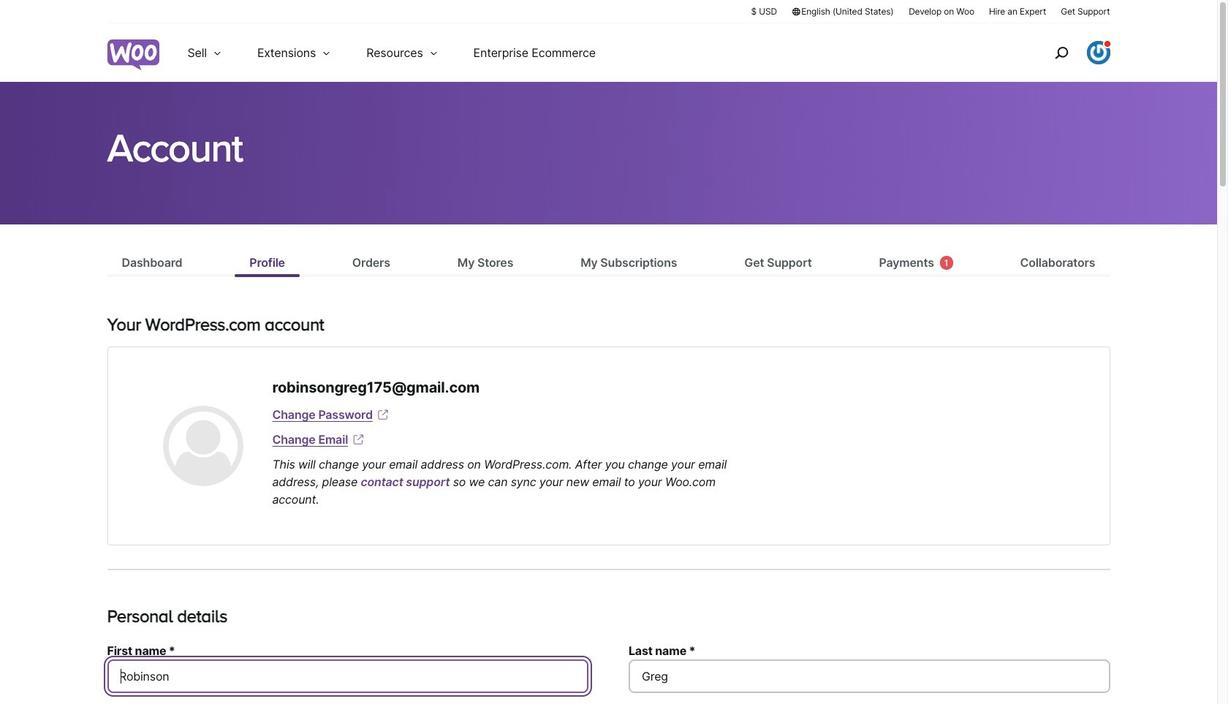 Task type: vqa. For each thing, say whether or not it's contained in the screenshot.
Close Selector icon
no



Task type: locate. For each thing, give the bounding box(es) containing it.
1 vertical spatial external link image
[[351, 432, 366, 447]]

None text field
[[107, 660, 589, 693], [629, 660, 1111, 693], [107, 660, 589, 693], [629, 660, 1111, 693]]

0 vertical spatial external link image
[[376, 407, 390, 422]]

0 horizontal spatial external link image
[[351, 432, 366, 447]]

external link image
[[376, 407, 390, 422], [351, 432, 366, 447]]

1 horizontal spatial external link image
[[376, 407, 390, 422]]



Task type: describe. For each thing, give the bounding box(es) containing it.
search image
[[1050, 41, 1073, 64]]

gravatar image image
[[163, 406, 243, 486]]

service navigation menu element
[[1024, 29, 1111, 76]]

open account menu image
[[1087, 41, 1111, 64]]



